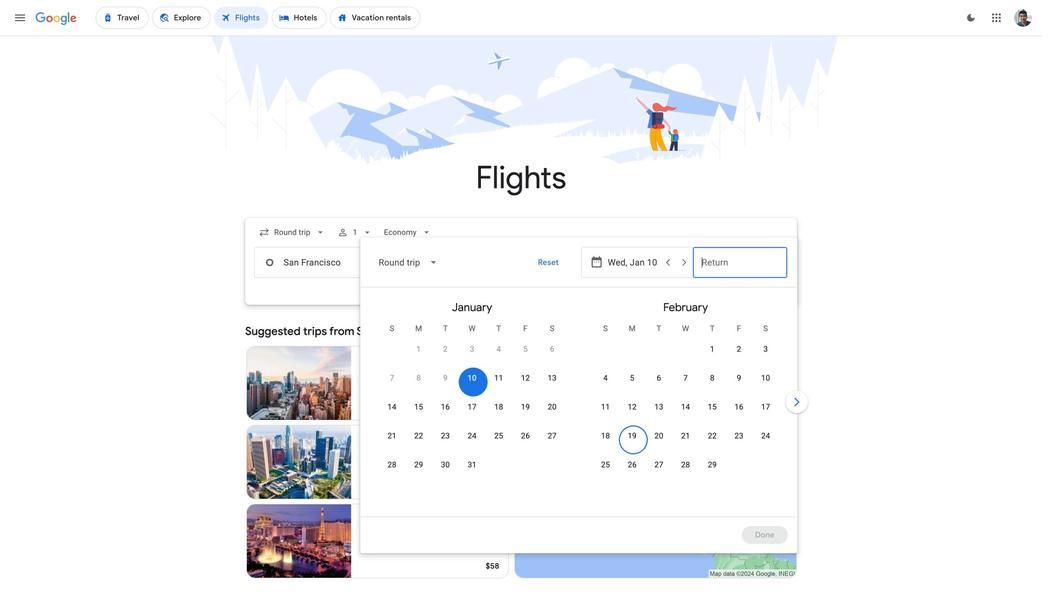 Task type: locate. For each thing, give the bounding box(es) containing it.
tue, jan 23 element
[[441, 430, 450, 442]]

mon, jan 22 element
[[414, 430, 423, 442]]

row up wed, jan 24 element
[[379, 397, 566, 428]]

fri, jan 26 element
[[521, 430, 530, 442]]

tue, jan 30 element
[[441, 459, 450, 471]]

change appearance image
[[958, 4, 984, 31]]

mon, jan 8 element
[[417, 373, 421, 384]]

grid
[[365, 292, 793, 523]]

thu, feb 29 element
[[708, 459, 717, 471]]

thu, jan 4 element
[[497, 344, 501, 355]]

next image
[[784, 389, 810, 415]]

mon, feb 19 element
[[628, 430, 637, 442]]

tue, feb 20 element
[[655, 430, 664, 442]]

Departure text field
[[608, 247, 685, 278]]

sun, jan 28 element
[[388, 459, 397, 471]]

sun, feb 11 element
[[601, 402, 610, 413]]

58 US dollars text field
[[486, 561, 499, 571]]

mon, jan 15 element
[[414, 402, 423, 413]]

wed, jan 3 element
[[470, 344, 474, 355]]

1 row group from the left
[[365, 292, 579, 512]]

fri, jan 19 element
[[521, 402, 530, 413]]

sat, feb 24 element
[[761, 430, 770, 442]]

row up wed, feb 14 element in the bottom right of the page
[[592, 368, 779, 399]]

187 US dollars text field
[[483, 403, 499, 413]]

tue, jan 9 element
[[443, 373, 448, 384]]

row group
[[365, 292, 579, 512], [579, 292, 793, 512]]

tue, jan 16 element
[[441, 402, 450, 413]]

None field
[[254, 222, 331, 242], [380, 222, 437, 242], [370, 249, 447, 276], [254, 222, 331, 242], [380, 222, 437, 242], [370, 249, 447, 276]]

sun, feb 4 element
[[603, 373, 608, 384]]

suggested trips from san francisco region
[[245, 318, 797, 583]]

Departure text field
[[608, 247, 659, 278]]

thu, jan 25 element
[[494, 430, 503, 442]]

row
[[405, 334, 566, 370], [699, 334, 779, 370], [379, 368, 566, 399], [592, 368, 779, 399], [379, 397, 566, 428], [592, 397, 779, 428], [379, 425, 566, 457], [592, 425, 779, 457], [379, 454, 486, 486], [592, 454, 726, 486]]

None text field
[[254, 247, 411, 278]]

tue, feb 6 element
[[657, 373, 661, 384]]

sat, jan 20 element
[[548, 402, 557, 413]]

fri, jan 12 element
[[521, 373, 530, 384]]

Return text field
[[702, 247, 779, 278]]

mon, jan 29 element
[[414, 459, 423, 471]]

row up fri, feb 9 element
[[699, 334, 779, 370]]

tue, feb 13 element
[[655, 402, 664, 413]]

mon, feb 26 element
[[628, 459, 637, 471]]



Task type: vqa. For each thing, say whether or not it's contained in the screenshot.
Search Google Maps field
no



Task type: describe. For each thing, give the bounding box(es) containing it.
row down tue, jan 23 element
[[379, 454, 486, 486]]

sat, feb 3 element
[[764, 344, 768, 355]]

main menu image
[[13, 11, 27, 24]]

Return text field
[[702, 247, 779, 278]]

sat, feb 17 element
[[761, 402, 770, 413]]

sun, feb 18 element
[[601, 430, 610, 442]]

row down tue, feb 20 element
[[592, 454, 726, 486]]

sun, jan 7 element
[[390, 373, 394, 384]]

sat, jan 27 element
[[548, 430, 557, 442]]

sat, jan 13 element
[[548, 373, 557, 384]]

Flight search field
[[236, 218, 810, 553]]

row up wed, feb 21 element
[[592, 397, 779, 428]]

thu, feb 8 element
[[710, 373, 715, 384]]

wed, jan 31 element
[[468, 459, 477, 471]]

thu, feb 15 element
[[708, 402, 717, 413]]

mon, feb 12 element
[[628, 402, 637, 413]]

wed, jan 17 element
[[468, 402, 477, 413]]

tue, feb 27 element
[[655, 459, 664, 471]]

sun, jan 14 element
[[388, 402, 397, 413]]

fri, feb 9 element
[[737, 373, 741, 384]]

fri, feb 23 element
[[735, 430, 744, 442]]

sun, jan 21 element
[[388, 430, 397, 442]]

fri, feb 2 element
[[737, 344, 741, 355]]

mon, feb 5 element
[[630, 373, 635, 384]]

none text field inside flight search box
[[254, 247, 411, 278]]

2 row group from the left
[[579, 292, 793, 512]]

row up wed, feb 28 element
[[592, 425, 779, 457]]

wed, jan 24 element
[[468, 430, 477, 442]]

thu, jan 11 element
[[494, 373, 503, 384]]

thu, feb 22 element
[[708, 430, 717, 442]]

wed, feb 21 element
[[681, 430, 690, 442]]

sat, feb 10 element
[[761, 373, 770, 384]]

row up wed, jan 31 element
[[379, 425, 566, 457]]

fri, jan 5 element
[[523, 344, 528, 355]]

thu, jan 18 element
[[494, 402, 503, 413]]

wed, feb 28 element
[[681, 459, 690, 471]]

sat, jan 6 element
[[550, 344, 555, 355]]

fri, feb 16 element
[[735, 402, 744, 413]]

wed, feb 14 element
[[681, 402, 690, 413]]

mon, jan 1 element
[[417, 344, 421, 355]]

wed, jan 10, departure date. element
[[468, 373, 477, 384]]

row up wed, jan 17 element
[[379, 368, 566, 399]]

tue, jan 2 element
[[443, 344, 448, 355]]

sun, feb 25 element
[[601, 459, 610, 471]]

row up wed, jan 10, departure date. element
[[405, 334, 566, 370]]

thu, feb 1 element
[[710, 344, 715, 355]]

grid inside flight search box
[[365, 292, 793, 523]]

wed, feb 7 element
[[684, 373, 688, 384]]



